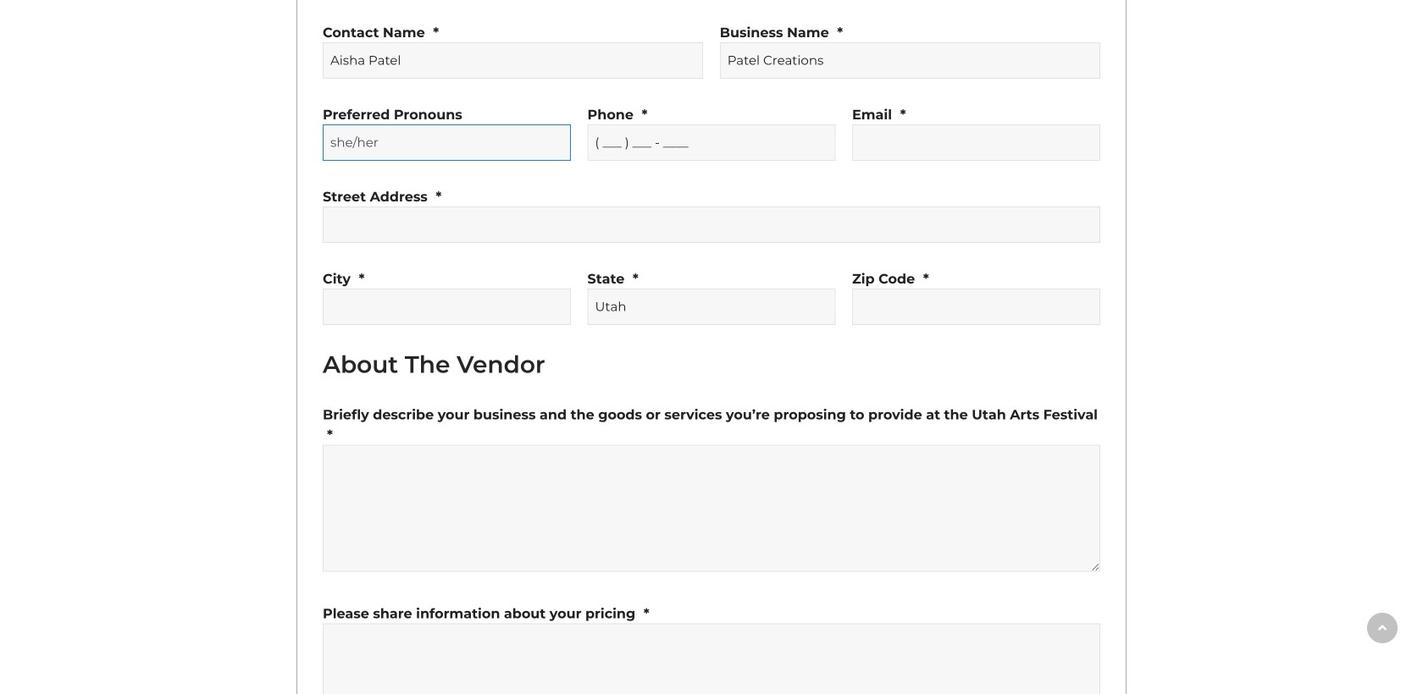 Task type: locate. For each thing, give the bounding box(es) containing it.
None text field
[[720, 42, 1101, 79], [323, 207, 1101, 243], [323, 289, 571, 325], [323, 445, 1101, 572], [720, 42, 1101, 79], [323, 207, 1101, 243], [323, 289, 571, 325], [323, 445, 1101, 572]]

scroll up image
[[1379, 622, 1387, 635]]

None email field
[[853, 125, 1101, 161]]

None text field
[[323, 42, 704, 79], [323, 125, 571, 161], [588, 125, 836, 161], [588, 289, 836, 325], [853, 289, 1101, 325], [323, 624, 1101, 695], [323, 42, 704, 79], [323, 125, 571, 161], [588, 125, 836, 161], [588, 289, 836, 325], [853, 289, 1101, 325], [323, 624, 1101, 695]]



